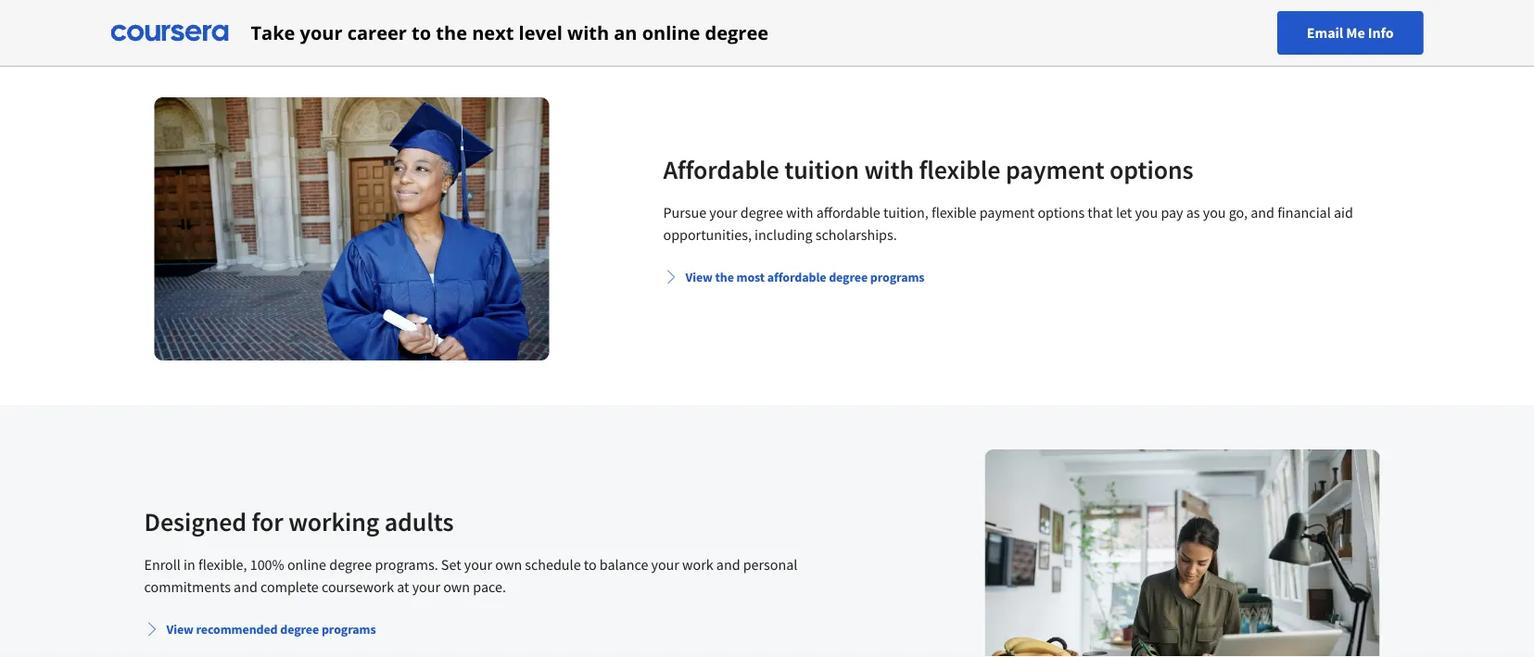 Task type: vqa. For each thing, say whether or not it's contained in the screenshot.
Start 7-day Free Trial button
no



Task type: describe. For each thing, give the bounding box(es) containing it.
pace.
[[473, 578, 506, 596]]

recommended
[[196, 621, 278, 638]]

affordable tuition image
[[154, 97, 549, 361]]

affordable
[[663, 153, 780, 186]]

0 horizontal spatial programs
[[322, 621, 376, 638]]

view the most affordable degree programs button
[[656, 261, 932, 294]]

degree inside pursue your degree with affordable tuition, flexible payment options that let you pay as you go, and financial aid opportunities, including scholarships.
[[741, 203, 783, 222]]

including
[[755, 225, 813, 244]]

enroll in flexible, 100% online degree programs. set your own schedule to balance your work and personal commitments and complete coursework at your own pace.
[[144, 555, 798, 596]]

view recommended degree programs
[[166, 621, 376, 638]]

set
[[441, 555, 461, 574]]

2 you from the left
[[1203, 203, 1226, 222]]

an
[[614, 20, 638, 45]]

in
[[184, 555, 195, 574]]

0 horizontal spatial the
[[436, 20, 467, 45]]

pursue your degree with affordable tuition, flexible payment options that let you pay as you go, and financial aid opportunities, including scholarships.
[[663, 203, 1354, 244]]

financial
[[1278, 203, 1331, 222]]

tuition,
[[884, 203, 929, 222]]

pay
[[1161, 203, 1184, 222]]

0 vertical spatial options
[[1110, 153, 1194, 186]]

view for designed for working adults
[[166, 621, 194, 638]]

email me info
[[1307, 24, 1394, 42]]

opportunities,
[[663, 225, 752, 244]]

0 vertical spatial to
[[412, 20, 431, 45]]

to inside enroll in flexible, 100% online degree programs. set your own schedule to balance your work and personal commitments and complete coursework at your own pace.
[[584, 555, 597, 574]]

info
[[1368, 24, 1394, 42]]

level
[[519, 20, 563, 45]]

your right take
[[300, 20, 343, 45]]

career
[[348, 20, 407, 45]]

your up pace.
[[464, 555, 492, 574]]

aid
[[1334, 203, 1354, 222]]

take your career to the next level with an online degree
[[251, 20, 769, 45]]

1 vertical spatial own
[[443, 578, 470, 596]]

degree inside enroll in flexible, 100% online degree programs. set your own schedule to balance your work and personal commitments and complete coursework at your own pace.
[[329, 555, 372, 574]]

designed
[[144, 506, 247, 538]]

adults
[[385, 506, 454, 538]]

go,
[[1229, 203, 1248, 222]]

your inside pursue your degree with affordable tuition, flexible payment options that let you pay as you go, and financial aid opportunities, including scholarships.
[[710, 203, 738, 222]]

pursue
[[663, 203, 707, 222]]

payment inside pursue your degree with affordable tuition, flexible payment options that let you pay as you go, and financial aid opportunities, including scholarships.
[[980, 203, 1035, 222]]

enroll
[[144, 555, 181, 574]]

email
[[1307, 24, 1344, 42]]

personal
[[743, 555, 798, 574]]

work
[[683, 555, 714, 574]]

1 horizontal spatial and
[[717, 555, 740, 574]]

for
[[252, 506, 283, 538]]

designed for working adults
[[144, 506, 454, 538]]



Task type: locate. For each thing, give the bounding box(es) containing it.
email me info button
[[1278, 11, 1424, 55]]

own down set
[[443, 578, 470, 596]]

let
[[1116, 203, 1132, 222]]

100%
[[250, 555, 284, 574]]

own up pace.
[[495, 555, 522, 574]]

working adults image
[[985, 450, 1380, 657]]

to left balance
[[584, 555, 597, 574]]

and right work
[[717, 555, 740, 574]]

options inside pursue your degree with affordable tuition, flexible payment options that let you pay as you go, and financial aid opportunities, including scholarships.
[[1038, 203, 1085, 222]]

commitments
[[144, 578, 231, 596]]

affordable tuition with flexible payment options
[[663, 153, 1194, 186]]

affordable
[[817, 203, 881, 222], [768, 269, 827, 286]]

and
[[1251, 203, 1275, 222], [717, 555, 740, 574], [234, 578, 258, 596]]

1 horizontal spatial view
[[686, 269, 713, 286]]

flexible up tuition,
[[919, 153, 1001, 186]]

0 horizontal spatial with
[[568, 20, 609, 45]]

0 vertical spatial and
[[1251, 203, 1275, 222]]

payment up that
[[1006, 153, 1105, 186]]

programs
[[871, 269, 925, 286], [322, 621, 376, 638]]

0 horizontal spatial view
[[166, 621, 194, 638]]

options left that
[[1038, 203, 1085, 222]]

the left the most
[[715, 269, 734, 286]]

complete
[[261, 578, 319, 596]]

your
[[300, 20, 343, 45], [710, 203, 738, 222], [464, 555, 492, 574], [651, 555, 680, 574], [412, 578, 441, 596]]

affordable inside pursue your degree with affordable tuition, flexible payment options that let you pay as you go, and financial aid opportunities, including scholarships.
[[817, 203, 881, 222]]

1 vertical spatial affordable
[[768, 269, 827, 286]]

0 vertical spatial payment
[[1006, 153, 1105, 186]]

1 horizontal spatial options
[[1110, 153, 1194, 186]]

0 vertical spatial programs
[[871, 269, 925, 286]]

with inside pursue your degree with affordable tuition, flexible payment options that let you pay as you go, and financial aid opportunities, including scholarships.
[[786, 203, 814, 222]]

2 horizontal spatial and
[[1251, 203, 1275, 222]]

your left work
[[651, 555, 680, 574]]

take
[[251, 20, 295, 45]]

1 vertical spatial options
[[1038, 203, 1085, 222]]

view
[[686, 269, 713, 286], [166, 621, 194, 638]]

1 vertical spatial view
[[166, 621, 194, 638]]

at
[[397, 578, 409, 596]]

flexible
[[919, 153, 1001, 186], [932, 203, 977, 222]]

your up opportunities,
[[710, 203, 738, 222]]

0 horizontal spatial and
[[234, 578, 258, 596]]

0 vertical spatial online
[[642, 20, 700, 45]]

0 horizontal spatial own
[[443, 578, 470, 596]]

0 vertical spatial with
[[568, 20, 609, 45]]

and right go,
[[1251, 203, 1275, 222]]

affordable inside dropdown button
[[768, 269, 827, 286]]

view the most affordable degree programs
[[686, 269, 925, 286]]

online
[[642, 20, 700, 45], [287, 555, 326, 574]]

the left next
[[436, 20, 467, 45]]

the inside dropdown button
[[715, 269, 734, 286]]

1 horizontal spatial with
[[786, 203, 814, 222]]

the
[[436, 20, 467, 45], [715, 269, 734, 286]]

most
[[737, 269, 765, 286]]

view recommended degree programs button
[[137, 613, 383, 646]]

1 horizontal spatial the
[[715, 269, 734, 286]]

0 horizontal spatial online
[[287, 555, 326, 574]]

0 horizontal spatial you
[[1135, 203, 1158, 222]]

affordable up scholarships.
[[817, 203, 881, 222]]

view for affordable tuition with flexible payment options
[[686, 269, 713, 286]]

scholarships.
[[816, 225, 897, 244]]

1 horizontal spatial online
[[642, 20, 700, 45]]

1 horizontal spatial to
[[584, 555, 597, 574]]

balance
[[600, 555, 648, 574]]

view down commitments
[[166, 621, 194, 638]]

online right an
[[642, 20, 700, 45]]

view down opportunities,
[[686, 269, 713, 286]]

1 vertical spatial with
[[865, 153, 914, 186]]

1 vertical spatial payment
[[980, 203, 1035, 222]]

flexible inside pursue your degree with affordable tuition, flexible payment options that let you pay as you go, and financial aid opportunities, including scholarships.
[[932, 203, 977, 222]]

0 horizontal spatial to
[[412, 20, 431, 45]]

working
[[289, 506, 379, 538]]

as
[[1187, 203, 1200, 222]]

programs down the coursework
[[322, 621, 376, 638]]

flexible,
[[198, 555, 247, 574]]

programs.
[[375, 555, 438, 574]]

coursera image
[[111, 18, 229, 48]]

0 vertical spatial own
[[495, 555, 522, 574]]

1 horizontal spatial own
[[495, 555, 522, 574]]

tuition
[[785, 153, 860, 186]]

your right at at the bottom of the page
[[412, 578, 441, 596]]

1 vertical spatial the
[[715, 269, 734, 286]]

you
[[1135, 203, 1158, 222], [1203, 203, 1226, 222]]

you right let
[[1135, 203, 1158, 222]]

programs down scholarships.
[[871, 269, 925, 286]]

2 horizontal spatial with
[[865, 153, 914, 186]]

0 horizontal spatial options
[[1038, 203, 1085, 222]]

1 vertical spatial and
[[717, 555, 740, 574]]

schedule
[[525, 555, 581, 574]]

with up including
[[786, 203, 814, 222]]

0 vertical spatial flexible
[[919, 153, 1001, 186]]

to right career
[[412, 20, 431, 45]]

and down "100%"
[[234, 578, 258, 596]]

flexible right tuition,
[[932, 203, 977, 222]]

0 vertical spatial view
[[686, 269, 713, 286]]

and inside pursue your degree with affordable tuition, flexible payment options that let you pay as you go, and financial aid opportunities, including scholarships.
[[1251, 203, 1275, 222]]

online inside enroll in flexible, 100% online degree programs. set your own schedule to balance your work and personal commitments and complete coursework at your own pace.
[[287, 555, 326, 574]]

0 vertical spatial affordable
[[817, 203, 881, 222]]

2 vertical spatial and
[[234, 578, 258, 596]]

options up pay
[[1110, 153, 1194, 186]]

that
[[1088, 203, 1113, 222]]

list
[[103, 0, 1431, 8]]

1 vertical spatial online
[[287, 555, 326, 574]]

2 vertical spatial with
[[786, 203, 814, 222]]

1 vertical spatial flexible
[[932, 203, 977, 222]]

degree
[[705, 20, 769, 45], [741, 203, 783, 222], [829, 269, 868, 286], [329, 555, 372, 574], [280, 621, 319, 638]]

coursework
[[322, 578, 394, 596]]

1 horizontal spatial you
[[1203, 203, 1226, 222]]

you right as
[[1203, 203, 1226, 222]]

affordable down including
[[768, 269, 827, 286]]

next
[[472, 20, 514, 45]]

own
[[495, 555, 522, 574], [443, 578, 470, 596]]

payment down 'affordable tuition with flexible payment options'
[[980, 203, 1035, 222]]

to
[[412, 20, 431, 45], [584, 555, 597, 574]]

0 vertical spatial the
[[436, 20, 467, 45]]

1 you from the left
[[1135, 203, 1158, 222]]

with left an
[[568, 20, 609, 45]]

me
[[1347, 24, 1366, 42]]

1 vertical spatial to
[[584, 555, 597, 574]]

with
[[568, 20, 609, 45], [865, 153, 914, 186], [786, 203, 814, 222]]

1 vertical spatial programs
[[322, 621, 376, 638]]

options
[[1110, 153, 1194, 186], [1038, 203, 1085, 222]]

payment
[[1006, 153, 1105, 186], [980, 203, 1035, 222]]

1 horizontal spatial programs
[[871, 269, 925, 286]]

online up complete
[[287, 555, 326, 574]]

with up tuition,
[[865, 153, 914, 186]]



